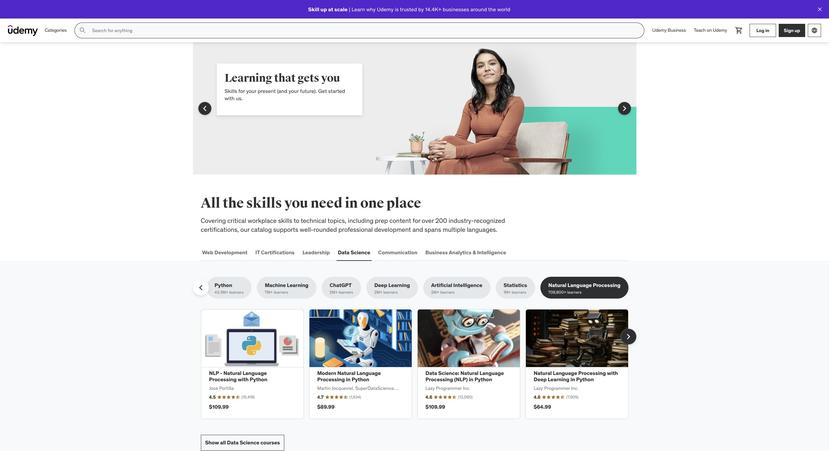 Task type: describe. For each thing, give the bounding box(es) containing it.
natural language processing with deep learning in python
[[534, 370, 618, 383]]

it certifications button
[[254, 245, 296, 261]]

to
[[294, 217, 300, 225]]

sign
[[784, 27, 794, 33]]

certifications
[[261, 249, 295, 256]]

learners inside statistics 1m+ learners
[[512, 290, 527, 295]]

nlp
[[209, 370, 219, 377]]

1 vertical spatial science
[[240, 440, 260, 447]]

learning inside 'natural language processing with deep learning in python'
[[548, 377, 570, 383]]

all
[[220, 440, 226, 447]]

submit search image
[[79, 26, 87, 34]]

development
[[375, 226, 411, 234]]

professional
[[339, 226, 373, 234]]

machine
[[265, 282, 286, 289]]

natural inside natural language processing 709,800+ learners
[[549, 282, 567, 289]]

artificial intelligence 2m+ learners
[[431, 282, 483, 295]]

businesses
[[443, 6, 470, 13]]

including
[[348, 217, 374, 225]]

certifications,
[[201, 226, 239, 234]]

natural inside modern natural language processing in python
[[338, 370, 356, 377]]

leadership button
[[301, 245, 331, 261]]

multiple
[[443, 226, 466, 234]]

all
[[201, 195, 220, 212]]

natural language processing with deep learning in python link
[[534, 370, 618, 383]]

scale
[[335, 6, 348, 13]]

in inside modern natural language processing in python
[[346, 377, 351, 383]]

udemy business
[[653, 27, 686, 33]]

that
[[274, 71, 296, 85]]

in inside 'natural language processing with deep learning in python'
[[571, 377, 575, 383]]

data science
[[338, 249, 370, 256]]

spans
[[425, 226, 441, 234]]

close image
[[817, 6, 824, 13]]

on
[[707, 27, 712, 33]]

for inside covering critical workplace skills to technical topics, including prep content for over 200 industry-recognized certifications, our catalog supports well-rounded professional development and spans multiple languages.
[[413, 217, 421, 225]]

statistics 1m+ learners
[[504, 282, 528, 295]]

0 horizontal spatial udemy
[[377, 6, 394, 13]]

data science: natural language processing (nlp) in python link
[[426, 370, 504, 383]]

industry-
[[449, 217, 474, 225]]

natural inside 'natural language processing with deep learning in python'
[[534, 370, 552, 377]]

log in link
[[750, 24, 777, 37]]

teach on udemy
[[694, 27, 728, 33]]

2m+ inside 'chatgpt 2m+ learners'
[[330, 290, 338, 295]]

topics,
[[328, 217, 347, 225]]

trusted
[[400, 6, 417, 13]]

skills
[[225, 88, 237, 94]]

choose a language image
[[812, 27, 818, 34]]

show all data science courses link
[[201, 435, 284, 451]]

gets
[[298, 71, 319, 85]]

language inside modern natural language processing in python
[[357, 370, 381, 377]]

teach
[[694, 27, 706, 33]]

categories button
[[41, 23, 71, 38]]

log in
[[757, 27, 770, 33]]

for inside learning that gets you skills for your present (and your future). get started with us.
[[239, 88, 245, 94]]

skill
[[308, 6, 320, 13]]

carousel element containing learning that gets you
[[193, 42, 637, 175]]

development
[[215, 249, 248, 256]]

sign up
[[784, 27, 801, 33]]

language inside natural language processing 709,800+ learners
[[568, 282, 592, 289]]

show
[[205, 440, 219, 447]]

machine learning 7m+ learners
[[265, 282, 309, 295]]

python inside python 43.3m+ learners
[[215, 282, 232, 289]]

present
[[258, 88, 276, 94]]

you for gets
[[321, 71, 340, 85]]

-
[[220, 370, 222, 377]]

web development
[[202, 249, 248, 256]]

content
[[390, 217, 411, 225]]

udemy business link
[[649, 23, 690, 38]]

deep inside deep learning 2m+ learners
[[375, 282, 388, 289]]

(and
[[277, 88, 287, 94]]

natural inside nlp - natural language processing with python
[[224, 370, 242, 377]]

catalog
[[251, 226, 272, 234]]

covering
[[201, 217, 226, 225]]

previous image for topic filters element
[[196, 283, 206, 294]]

need
[[311, 195, 343, 212]]

deep inside 'natural language processing with deep learning in python'
[[534, 377, 547, 383]]

1 horizontal spatial business
[[668, 27, 686, 33]]

learners inside machine learning 7m+ learners
[[274, 290, 288, 295]]

0 vertical spatial next image
[[620, 103, 630, 114]]

200
[[436, 217, 447, 225]]

workplace
[[248, 217, 277, 225]]

deep learning 2m+ learners
[[375, 282, 410, 295]]

2m+ for artificial intelligence
[[431, 290, 440, 295]]

world
[[498, 6, 511, 13]]

skill up at scale | learn why udemy is trusted by 14.4k+ businesses around the world
[[308, 6, 511, 13]]

well-
[[300, 226, 314, 234]]

science:
[[438, 370, 460, 377]]

2m+ for deep learning
[[375, 290, 383, 295]]

nlp - natural language processing with python link
[[209, 370, 268, 383]]

skills inside covering critical workplace skills to technical topics, including prep content for over 200 industry-recognized certifications, our catalog supports well-rounded professional development and spans multiple languages.
[[278, 217, 292, 225]]

python inside nlp - natural language processing with python
[[250, 377, 268, 383]]

learners inside 'artificial intelligence 2m+ learners'
[[441, 290, 455, 295]]

leadership
[[303, 249, 330, 256]]

is
[[395, 6, 399, 13]]

1 vertical spatial next image
[[623, 332, 634, 342]]

prep
[[375, 217, 388, 225]]

up for skill
[[321, 6, 327, 13]]

rounded
[[314, 226, 337, 234]]

it
[[256, 249, 260, 256]]

intelligence inside 'artificial intelligence 2m+ learners'
[[454, 282, 483, 289]]

previous image for carousel element containing learning that gets you
[[200, 103, 210, 114]]

learners inside python 43.3m+ learners
[[229, 290, 244, 295]]

languages.
[[467, 226, 498, 234]]

why
[[367, 6, 376, 13]]



Task type: vqa. For each thing, say whether or not it's contained in the screenshot.
So
no



Task type: locate. For each thing, give the bounding box(es) containing it.
0 vertical spatial for
[[239, 88, 245, 94]]

business analytics & intelligence button
[[424, 245, 508, 261]]

python 43.3m+ learners
[[215, 282, 244, 295]]

processing inside modern natural language processing in python
[[317, 377, 345, 383]]

for up and
[[413, 217, 421, 225]]

udemy
[[377, 6, 394, 13], [653, 27, 667, 33], [713, 27, 728, 33]]

1 vertical spatial for
[[413, 217, 421, 225]]

learners inside natural language processing 709,800+ learners
[[568, 290, 582, 295]]

0 horizontal spatial 2m+
[[330, 290, 338, 295]]

udemy image
[[8, 25, 38, 36]]

1 vertical spatial business
[[426, 249, 448, 256]]

skills up supports
[[278, 217, 292, 225]]

2 learners from the left
[[274, 290, 288, 295]]

processing inside data science: natural language processing (nlp) in python
[[426, 377, 453, 383]]

topic filters element
[[153, 277, 629, 299]]

data down professional
[[338, 249, 350, 256]]

language inside nlp - natural language processing with python
[[243, 370, 267, 377]]

intelligence
[[477, 249, 507, 256], [454, 282, 483, 289]]

4 learners from the left
[[384, 290, 398, 295]]

up left at
[[321, 6, 327, 13]]

and
[[413, 226, 423, 234]]

chatgpt 2m+ learners
[[330, 282, 353, 295]]

14.4k+
[[425, 6, 442, 13]]

1 vertical spatial skills
[[278, 217, 292, 225]]

3 2m+ from the left
[[431, 290, 440, 295]]

0 vertical spatial deep
[[375, 282, 388, 289]]

learning inside learning that gets you skills for your present (and your future). get started with us.
[[225, 71, 272, 85]]

statistics
[[504, 282, 528, 289]]

carousel element containing nlp - natural language processing with python
[[201, 310, 637, 420]]

around
[[471, 6, 487, 13]]

by
[[419, 6, 424, 13]]

2 your from the left
[[289, 88, 299, 94]]

learning inside deep learning 2m+ learners
[[389, 282, 410, 289]]

2 2m+ from the left
[[375, 290, 383, 295]]

Search for anything text field
[[91, 25, 637, 36]]

science inside button
[[351, 249, 370, 256]]

teach on udemy link
[[690, 23, 732, 38]]

courses
[[261, 440, 280, 447]]

1 vertical spatial intelligence
[[454, 282, 483, 289]]

0 horizontal spatial the
[[223, 195, 244, 212]]

5 learners from the left
[[441, 290, 455, 295]]

1 horizontal spatial deep
[[534, 377, 547, 383]]

up for sign
[[795, 27, 801, 33]]

skills
[[246, 195, 282, 212], [278, 217, 292, 225]]

0 vertical spatial skills
[[246, 195, 282, 212]]

future).
[[300, 88, 317, 94]]

python inside data science: natural language processing (nlp) in python
[[475, 377, 492, 383]]

learners
[[229, 290, 244, 295], [274, 290, 288, 295], [339, 290, 353, 295], [384, 290, 398, 295], [441, 290, 455, 295], [512, 290, 527, 295], [568, 290, 582, 295]]

business analytics & intelligence
[[426, 249, 507, 256]]

with inside 'natural language processing with deep learning in python'
[[607, 370, 618, 377]]

0 horizontal spatial your
[[246, 88, 257, 94]]

2m+ inside 'artificial intelligence 2m+ learners'
[[431, 290, 440, 295]]

learn
[[352, 6, 365, 13]]

for up the us.
[[239, 88, 245, 94]]

next image
[[620, 103, 630, 114], [623, 332, 634, 342]]

it certifications
[[256, 249, 295, 256]]

nlp - natural language processing with python
[[209, 370, 268, 383]]

in
[[766, 27, 770, 33], [345, 195, 358, 212], [346, 377, 351, 383], [469, 377, 474, 383], [571, 377, 575, 383]]

0 horizontal spatial you
[[285, 195, 308, 212]]

modern natural language processing in python link
[[317, 370, 381, 383]]

1 horizontal spatial udemy
[[653, 27, 667, 33]]

data inside button
[[338, 249, 350, 256]]

shopping cart with 0 items image
[[736, 26, 744, 34]]

log
[[757, 27, 765, 33]]

(nlp)
[[454, 377, 468, 383]]

6 learners from the left
[[512, 290, 527, 295]]

0 horizontal spatial deep
[[375, 282, 388, 289]]

0 vertical spatial business
[[668, 27, 686, 33]]

processing inside nlp - natural language processing with python
[[209, 377, 237, 383]]

artificial
[[431, 282, 453, 289]]

2m+ inside deep learning 2m+ learners
[[375, 290, 383, 295]]

&
[[473, 249, 476, 256]]

0 vertical spatial science
[[351, 249, 370, 256]]

the up critical
[[223, 195, 244, 212]]

learning
[[225, 71, 272, 85], [287, 282, 309, 289], [389, 282, 410, 289], [548, 377, 570, 383]]

natural inside data science: natural language processing (nlp) in python
[[461, 370, 479, 377]]

previous image
[[200, 103, 210, 114], [196, 283, 206, 294]]

0 vertical spatial up
[[321, 6, 327, 13]]

|
[[349, 6, 351, 13]]

the
[[489, 6, 496, 13], [223, 195, 244, 212]]

1 horizontal spatial your
[[289, 88, 299, 94]]

1 2m+ from the left
[[330, 290, 338, 295]]

previous image inside carousel element
[[200, 103, 210, 114]]

processing inside natural language processing 709,800+ learners
[[593, 282, 621, 289]]

0 horizontal spatial for
[[239, 88, 245, 94]]

0 vertical spatial data
[[338, 249, 350, 256]]

covering critical workplace skills to technical topics, including prep content for over 200 industry-recognized certifications, our catalog supports well-rounded professional development and spans multiple languages.
[[201, 217, 505, 234]]

3 learners from the left
[[339, 290, 353, 295]]

business inside button
[[426, 249, 448, 256]]

intelligence right &
[[477, 249, 507, 256]]

2 horizontal spatial with
[[607, 370, 618, 377]]

our
[[241, 226, 250, 234]]

processing inside 'natural language processing with deep learning in python'
[[579, 370, 606, 377]]

your
[[246, 88, 257, 94], [289, 88, 299, 94]]

0 vertical spatial the
[[489, 6, 496, 13]]

you up to
[[285, 195, 308, 212]]

1 vertical spatial the
[[223, 195, 244, 212]]

0 horizontal spatial with
[[225, 95, 235, 102]]

up right sign
[[795, 27, 801, 33]]

1 your from the left
[[246, 88, 257, 94]]

us.
[[236, 95, 243, 102]]

43.3m+
[[215, 290, 228, 295]]

science down professional
[[351, 249, 370, 256]]

0 horizontal spatial up
[[321, 6, 327, 13]]

skills up workplace
[[246, 195, 282, 212]]

analytics
[[449, 249, 472, 256]]

0 vertical spatial previous image
[[200, 103, 210, 114]]

business left teach
[[668, 27, 686, 33]]

1 vertical spatial up
[[795, 27, 801, 33]]

you inside learning that gets you skills for your present (and your future). get started with us.
[[321, 71, 340, 85]]

you for skills
[[285, 195, 308, 212]]

intelligence inside button
[[477, 249, 507, 256]]

business down spans
[[426, 249, 448, 256]]

data right 'all'
[[227, 440, 239, 447]]

1m+
[[504, 290, 511, 295]]

2 horizontal spatial data
[[426, 370, 437, 377]]

get
[[318, 88, 327, 94]]

carousel element
[[193, 42, 637, 175], [201, 310, 637, 420]]

0 horizontal spatial data
[[227, 440, 239, 447]]

1 horizontal spatial with
[[238, 377, 249, 383]]

the left world
[[489, 6, 496, 13]]

technical
[[301, 217, 327, 225]]

supports
[[274, 226, 298, 234]]

1 horizontal spatial science
[[351, 249, 370, 256]]

learners inside deep learning 2m+ learners
[[384, 290, 398, 295]]

1 vertical spatial previous image
[[196, 283, 206, 294]]

started
[[328, 88, 345, 94]]

science left courses
[[240, 440, 260, 447]]

1 vertical spatial data
[[426, 370, 437, 377]]

sign up link
[[779, 24, 806, 37]]

learners inside 'chatgpt 2m+ learners'
[[339, 290, 353, 295]]

recognized
[[474, 217, 505, 225]]

language inside 'natural language processing with deep learning in python'
[[553, 370, 578, 377]]

udemy inside udemy business link
[[653, 27, 667, 33]]

data for data science
[[338, 249, 350, 256]]

language
[[568, 282, 592, 289], [243, 370, 267, 377], [357, 370, 381, 377], [480, 370, 504, 377], [553, 370, 578, 377]]

processing
[[593, 282, 621, 289], [579, 370, 606, 377], [209, 377, 237, 383], [317, 377, 345, 383], [426, 377, 453, 383]]

you up started
[[321, 71, 340, 85]]

data science: natural language processing (nlp) in python
[[426, 370, 504, 383]]

7 learners from the left
[[568, 290, 582, 295]]

at
[[328, 6, 333, 13]]

data for data science: natural language processing (nlp) in python
[[426, 370, 437, 377]]

1 vertical spatial you
[[285, 195, 308, 212]]

1 horizontal spatial up
[[795, 27, 801, 33]]

1 horizontal spatial the
[[489, 6, 496, 13]]

7m+
[[265, 290, 273, 295]]

0 vertical spatial carousel element
[[193, 42, 637, 175]]

over
[[422, 217, 434, 225]]

learning that gets you skills for your present (and your future). get started with us.
[[225, 71, 345, 102]]

place
[[387, 195, 421, 212]]

2 horizontal spatial udemy
[[713, 27, 728, 33]]

your left present
[[246, 88, 257, 94]]

0 vertical spatial intelligence
[[477, 249, 507, 256]]

show all data science courses
[[205, 440, 280, 447]]

data left the science:
[[426, 370, 437, 377]]

critical
[[228, 217, 246, 225]]

web
[[202, 249, 213, 256]]

0 horizontal spatial business
[[426, 249, 448, 256]]

1 horizontal spatial 2m+
[[375, 290, 383, 295]]

in inside data science: natural language processing (nlp) in python
[[469, 377, 474, 383]]

0 vertical spatial you
[[321, 71, 340, 85]]

in inside log in link
[[766, 27, 770, 33]]

categories
[[45, 27, 67, 33]]

communication
[[378, 249, 418, 256]]

with inside learning that gets you skills for your present (and your future). get started with us.
[[225, 95, 235, 102]]

0 horizontal spatial science
[[240, 440, 260, 447]]

data science button
[[337, 245, 372, 261]]

all the skills you need in one place
[[201, 195, 421, 212]]

learning inside machine learning 7m+ learners
[[287, 282, 309, 289]]

modern natural language processing in python
[[317, 370, 381, 383]]

intelligence right artificial
[[454, 282, 483, 289]]

deep
[[375, 282, 388, 289], [534, 377, 547, 383]]

previous image inside topic filters element
[[196, 283, 206, 294]]

1 vertical spatial carousel element
[[201, 310, 637, 420]]

2 horizontal spatial 2m+
[[431, 290, 440, 295]]

1 vertical spatial deep
[[534, 377, 547, 383]]

2 vertical spatial data
[[227, 440, 239, 447]]

language inside data science: natural language processing (nlp) in python
[[480, 370, 504, 377]]

with inside nlp - natural language processing with python
[[238, 377, 249, 383]]

1 horizontal spatial data
[[338, 249, 350, 256]]

1 horizontal spatial for
[[413, 217, 421, 225]]

python inside 'natural language processing with deep learning in python'
[[577, 377, 594, 383]]

python inside modern natural language processing in python
[[352, 377, 370, 383]]

python
[[215, 282, 232, 289], [250, 377, 268, 383], [352, 377, 370, 383], [475, 377, 492, 383], [577, 377, 594, 383]]

natural language processing 709,800+ learners
[[549, 282, 621, 295]]

communication button
[[377, 245, 419, 261]]

udemy inside "teach on udemy" link
[[713, 27, 728, 33]]

your right (and
[[289, 88, 299, 94]]

1 learners from the left
[[229, 290, 244, 295]]

1 horizontal spatial you
[[321, 71, 340, 85]]

data inside data science: natural language processing (nlp) in python
[[426, 370, 437, 377]]



